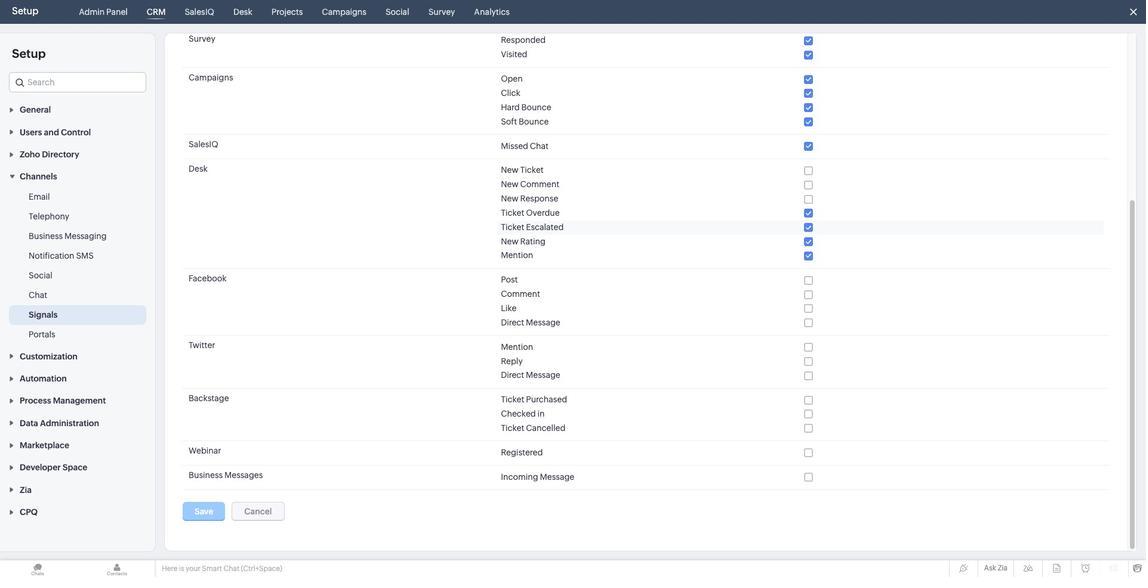Task type: vqa. For each thing, say whether or not it's contained in the screenshot.
SOCIAL link
yes



Task type: locate. For each thing, give the bounding box(es) containing it.
projects
[[271, 7, 303, 17]]

social link
[[381, 0, 414, 24]]

salesiq link
[[180, 0, 219, 24]]

chats image
[[0, 561, 75, 578]]

admin
[[79, 7, 105, 17]]

setup
[[12, 5, 38, 17]]

analytics link
[[469, 0, 515, 24]]

social
[[386, 7, 409, 17]]

here
[[162, 565, 178, 574]]

here is your smart chat (ctrl+space)
[[162, 565, 282, 574]]

contacts image
[[79, 561, 155, 578]]

(ctrl+space)
[[241, 565, 282, 574]]

salesiq
[[185, 7, 214, 17]]

campaigns link
[[317, 0, 371, 24]]

ask
[[984, 565, 996, 573]]



Task type: describe. For each thing, give the bounding box(es) containing it.
smart
[[202, 565, 222, 574]]

desk link
[[229, 0, 257, 24]]

admin panel link
[[74, 0, 132, 24]]

your
[[186, 565, 201, 574]]

survey
[[428, 7, 455, 17]]

analytics
[[474, 7, 510, 17]]

panel
[[106, 7, 128, 17]]

campaigns
[[322, 7, 366, 17]]

admin panel
[[79, 7, 128, 17]]

crm
[[147, 7, 166, 17]]

projects link
[[267, 0, 308, 24]]

zia
[[998, 565, 1008, 573]]

desk
[[233, 7, 252, 17]]

chat
[[223, 565, 239, 574]]

crm link
[[142, 0, 170, 24]]

survey link
[[424, 0, 460, 24]]

is
[[179, 565, 184, 574]]

ask zia
[[984, 565, 1008, 573]]



